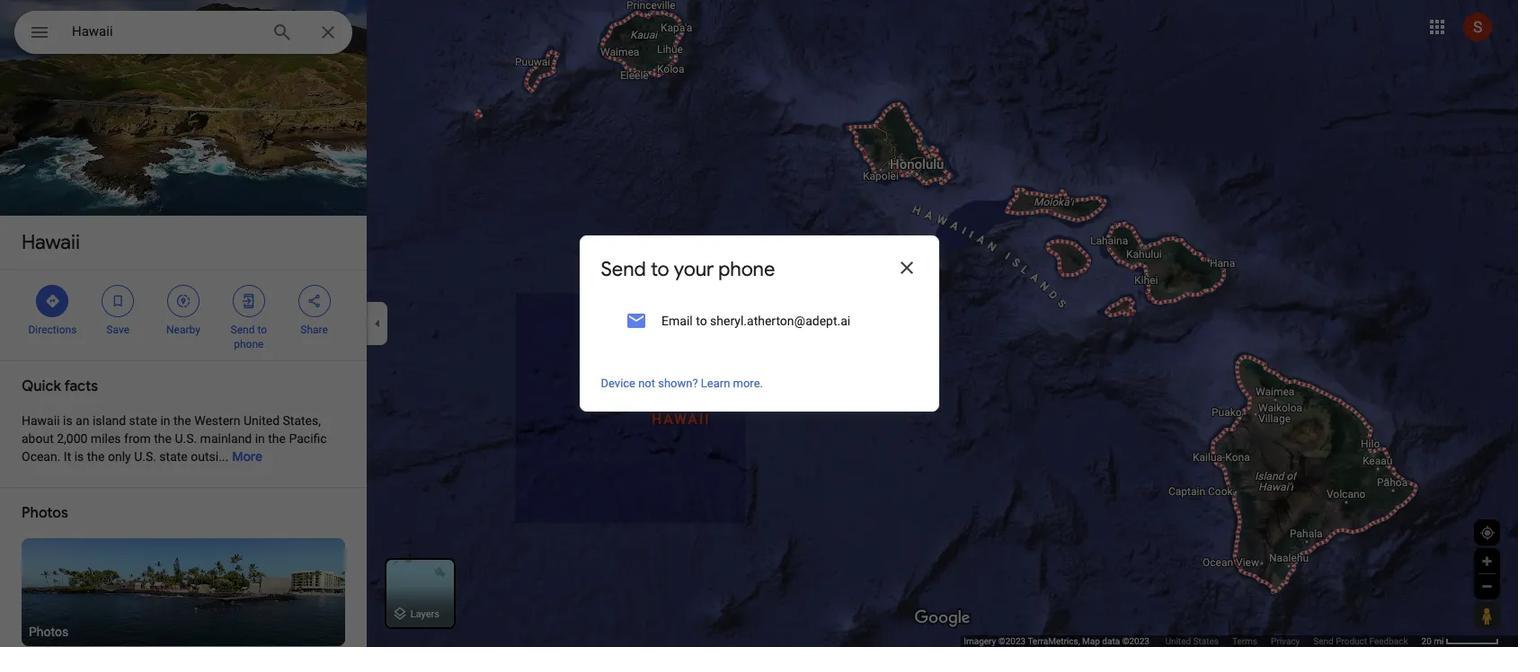 Task type: vqa. For each thing, say whether or not it's contained in the screenshot.
to
yes



Task type: describe. For each thing, give the bounding box(es) containing it.
the right from
[[154, 432, 172, 446]]

shown?
[[658, 377, 698, 390]]

send for send product feedback
[[1314, 637, 1334, 646]]

sheryl.atherton@adept.ai
[[710, 313, 851, 328]]

about
[[22, 432, 54, 446]]

mainland
[[200, 432, 252, 446]]

only
[[108, 450, 131, 464]]

email to sheryl.atherton@adept.ai button
[[601, 300, 918, 341]]

more
[[232, 449, 263, 465]]

the down miles
[[87, 450, 105, 464]]

0 horizontal spatial u.s.
[[134, 450, 156, 464]]

to for sheryl.atherton@adept.ai
[[696, 313, 707, 328]]

0 vertical spatial photos
[[22, 504, 68, 522]]

the left western
[[174, 414, 191, 428]]

20 mi
[[1422, 637, 1445, 646]]

privacy button
[[1271, 636, 1300, 647]]

layers
[[411, 609, 440, 621]]

more.
[[733, 377, 763, 390]]

0 horizontal spatial state
[[129, 414, 157, 428]]

2,000
[[57, 432, 88, 446]]

united states
[[1166, 637, 1219, 646]]


[[306, 291, 322, 311]]


[[110, 291, 126, 311]]

show your location image
[[1480, 525, 1496, 541]]

hawaii for hawaii
[[22, 230, 80, 255]]

your
[[674, 257, 714, 282]]

zoom out image
[[1481, 580, 1494, 593]]

island
[[93, 414, 126, 428]]

send product feedback
[[1314, 637, 1409, 646]]

imagery
[[964, 637, 997, 646]]

0 vertical spatial in
[[160, 414, 170, 428]]

send for send to your phone
[[601, 257, 646, 282]]

send for send to phone
[[231, 324, 255, 336]]

united inside button
[[1166, 637, 1191, 646]]

google maps element
[[0, 0, 1519, 647]]

mi
[[1434, 637, 1445, 646]]

hawaii for hawaii is an island state in the western united states, about 2,000 miles from the u.s. mainland in the pacific ocean. it is the only u.s. state outsi...
[[22, 414, 60, 428]]

united states button
[[1166, 636, 1219, 647]]

facts
[[64, 378, 98, 396]]

0 horizontal spatial is
[[63, 414, 72, 428]]

map
[[1083, 637, 1100, 646]]

product
[[1336, 637, 1368, 646]]

20
[[1422, 637, 1432, 646]]

send product feedback button
[[1314, 636, 1409, 647]]

20 mi button
[[1422, 637, 1500, 646]]


[[29, 20, 50, 45]]


[[241, 291, 257, 311]]

1 vertical spatial in
[[255, 432, 265, 446]]

email
[[662, 313, 693, 328]]

footer inside the google maps element
[[964, 636, 1422, 647]]

email to sheryl.atherton@adept.ai
[[662, 313, 851, 328]]



Task type: locate. For each thing, give the bounding box(es) containing it.
1 horizontal spatial in
[[255, 432, 265, 446]]

0 vertical spatial hawaii
[[22, 230, 80, 255]]

1 vertical spatial photos
[[29, 625, 68, 639]]

to for phone
[[257, 324, 267, 336]]

send
[[601, 257, 646, 282], [231, 324, 255, 336], [1314, 637, 1334, 646]]

more button
[[232, 434, 263, 479]]

send left your
[[601, 257, 646, 282]]

send to phone
[[231, 324, 267, 351]]

states,
[[283, 414, 321, 428]]

directions
[[28, 324, 77, 336]]

send down 
[[231, 324, 255, 336]]

phone inside send to your phone dialog
[[719, 257, 775, 282]]

to left the share
[[257, 324, 267, 336]]

1 vertical spatial united
[[1166, 637, 1191, 646]]

to right email
[[696, 313, 707, 328]]

1 horizontal spatial state
[[159, 450, 188, 464]]

feedback
[[1370, 637, 1409, 646]]


[[44, 291, 61, 311]]

collapse side panel image
[[368, 314, 388, 334]]

imagery ©2023 terrametrics, map data ©2023
[[964, 637, 1152, 646]]

send to your phone dialog
[[580, 236, 939, 412]]

1 vertical spatial phone
[[234, 338, 264, 351]]

0 vertical spatial u.s.
[[175, 432, 197, 446]]

terrametrics,
[[1028, 637, 1080, 646]]

quick
[[22, 378, 61, 396]]

in left western
[[160, 414, 170, 428]]

pacific
[[289, 432, 327, 446]]

0 vertical spatial is
[[63, 414, 72, 428]]

 button
[[14, 11, 65, 58]]

send to your phone
[[601, 257, 775, 282]]

outsi...
[[191, 450, 229, 464]]

1 horizontal spatial to
[[651, 257, 670, 282]]

from
[[124, 432, 151, 446]]

phone up email to sheryl.atherton@adept.ai
[[719, 257, 775, 282]]

state up from
[[129, 414, 157, 428]]

an
[[76, 414, 89, 428]]

1 vertical spatial u.s.
[[134, 450, 156, 464]]

0 horizontal spatial united
[[244, 414, 280, 428]]

in up 'more'
[[255, 432, 265, 446]]

hawaii up 
[[22, 230, 80, 255]]

is
[[63, 414, 72, 428], [74, 450, 84, 464]]

1 horizontal spatial send
[[601, 257, 646, 282]]

u.s.
[[175, 432, 197, 446], [134, 450, 156, 464]]

1 vertical spatial send
[[231, 324, 255, 336]]

state
[[129, 414, 157, 428], [159, 450, 188, 464]]

©2023 right imagery
[[999, 637, 1026, 646]]

show street view coverage image
[[1475, 602, 1500, 629]]

1 vertical spatial state
[[159, 450, 188, 464]]

u.s. down from
[[134, 450, 156, 464]]

it
[[64, 450, 71, 464]]

the
[[174, 414, 191, 428], [154, 432, 172, 446], [268, 432, 286, 446], [87, 450, 105, 464]]

phone down 
[[234, 338, 264, 351]]

1 vertical spatial is
[[74, 450, 84, 464]]

1 horizontal spatial ©2023
[[1123, 637, 1150, 646]]

nearby
[[166, 324, 200, 336]]

to inside button
[[696, 313, 707, 328]]

hawaii up about
[[22, 414, 60, 428]]

hawaii
[[22, 230, 80, 255], [22, 414, 60, 428]]

photos inside button
[[29, 625, 68, 639]]

device not shown? learn more.
[[601, 377, 763, 390]]

ocean.
[[22, 450, 61, 464]]

2 ©2023 from the left
[[1123, 637, 1150, 646]]

state left 'outsi...'
[[159, 450, 188, 464]]

footer containing imagery ©2023 terrametrics, map data ©2023
[[964, 636, 1422, 647]]

u.s. up 'outsi...'
[[175, 432, 197, 446]]

zoom in image
[[1481, 555, 1494, 568]]

0 horizontal spatial phone
[[234, 338, 264, 351]]

0 horizontal spatial ©2023
[[999, 637, 1026, 646]]

©2023
[[999, 637, 1026, 646], [1123, 637, 1150, 646]]

photos button
[[22, 539, 345, 646]]

states
[[1194, 637, 1219, 646]]

1 horizontal spatial phone
[[719, 257, 775, 282]]

miles
[[91, 432, 121, 446]]

1 horizontal spatial u.s.
[[175, 432, 197, 446]]

the down states,
[[268, 432, 286, 446]]

1 vertical spatial hawaii
[[22, 414, 60, 428]]

quick facts
[[22, 378, 98, 396]]

is right it
[[74, 450, 84, 464]]

terms button
[[1233, 636, 1258, 647]]

1 ©2023 from the left
[[999, 637, 1026, 646]]

0 horizontal spatial send
[[231, 324, 255, 336]]

is left an
[[63, 414, 72, 428]]

2 vertical spatial send
[[1314, 637, 1334, 646]]


[[175, 291, 192, 311]]

to left your
[[651, 257, 670, 282]]

phone inside send to phone
[[234, 338, 264, 351]]

device not shown? learn more. link
[[601, 377, 763, 390]]

2 horizontal spatial send
[[1314, 637, 1334, 646]]

2 hawaii from the top
[[22, 414, 60, 428]]

send left product
[[1314, 637, 1334, 646]]

0 vertical spatial phone
[[719, 257, 775, 282]]

0 horizontal spatial in
[[160, 414, 170, 428]]

to inside send to phone
[[257, 324, 267, 336]]

1 horizontal spatial united
[[1166, 637, 1191, 646]]

actions for hawaii region
[[0, 271, 367, 361]]

footer
[[964, 636, 1422, 647]]

hawaii inside hawaii is an island state in the western united states, about 2,000 miles from the u.s. mainland in the pacific ocean. it is the only u.s. state outsi...
[[22, 414, 60, 428]]

save
[[106, 324, 129, 336]]

1 horizontal spatial is
[[74, 450, 84, 464]]

device
[[601, 377, 636, 390]]

0 vertical spatial send
[[601, 257, 646, 282]]

1 hawaii from the top
[[22, 230, 80, 255]]

photos
[[22, 504, 68, 522], [29, 625, 68, 639]]

united left states
[[1166, 637, 1191, 646]]

0 horizontal spatial to
[[257, 324, 267, 336]]

2 horizontal spatial to
[[696, 313, 707, 328]]

©2023 right data
[[1123, 637, 1150, 646]]

not
[[639, 377, 656, 390]]

to for your
[[651, 257, 670, 282]]

learn
[[701, 377, 730, 390]]

0 vertical spatial state
[[129, 414, 157, 428]]

share
[[301, 324, 328, 336]]

united up more button at left
[[244, 414, 280, 428]]

 search field
[[14, 11, 352, 58]]

terms
[[1233, 637, 1258, 646]]

in
[[160, 414, 170, 428], [255, 432, 265, 446]]

0 vertical spatial united
[[244, 414, 280, 428]]

to
[[651, 257, 670, 282], [696, 313, 707, 328], [257, 324, 267, 336]]

hawaii main content
[[0, 0, 367, 647]]

send inside send to phone
[[231, 324, 255, 336]]

send inside dialog
[[601, 257, 646, 282]]

send inside button
[[1314, 637, 1334, 646]]

united
[[244, 414, 280, 428], [1166, 637, 1191, 646]]

data
[[1103, 637, 1121, 646]]

western
[[194, 414, 241, 428]]

united inside hawaii is an island state in the western united states, about 2,000 miles from the u.s. mainland in the pacific ocean. it is the only u.s. state outsi...
[[244, 414, 280, 428]]

hawaii is an island state in the western united states, about 2,000 miles from the u.s. mainland in the pacific ocean. it is the only u.s. state outsi...
[[22, 414, 327, 464]]

phone
[[719, 257, 775, 282], [234, 338, 264, 351]]

privacy
[[1271, 637, 1300, 646]]



